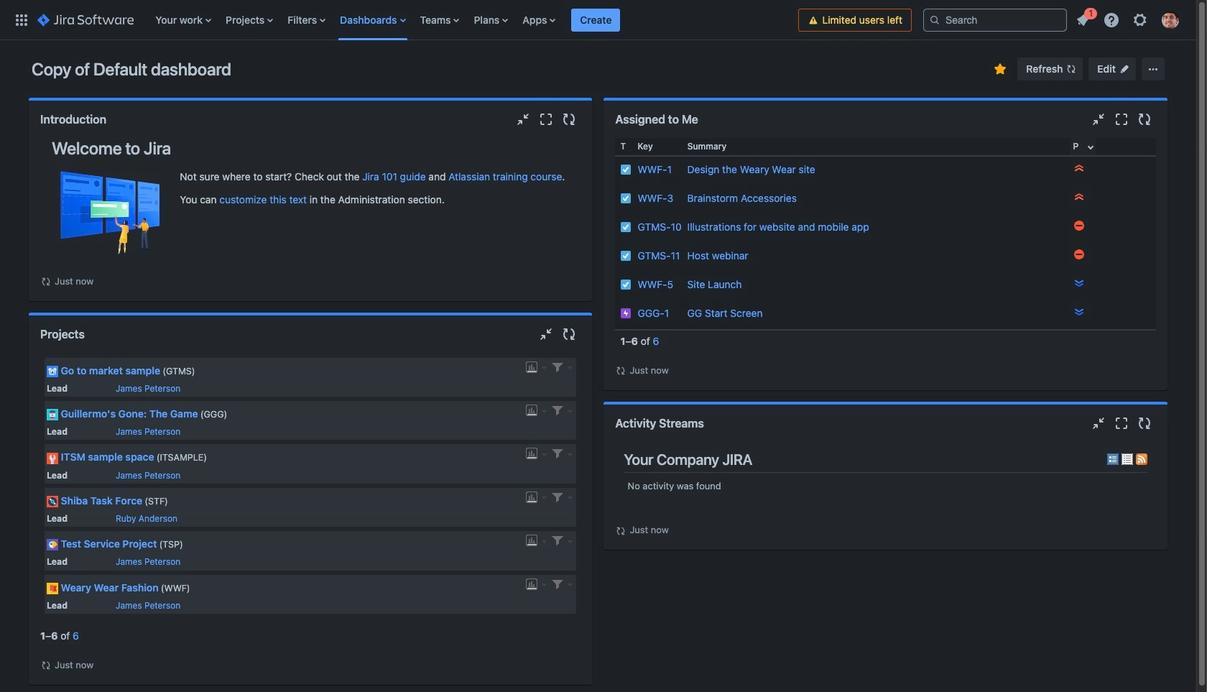 Task type: locate. For each thing, give the bounding box(es) containing it.
list item
[[572, 0, 621, 40], [1070, 5, 1098, 31]]

0 vertical spatial last refreshed image
[[40, 276, 52, 288]]

1 horizontal spatial last refreshed image
[[616, 365, 627, 377]]

1 vertical spatial medium high image
[[1074, 249, 1085, 260]]

0 vertical spatial last refreshed image
[[616, 525, 627, 537]]

0 horizontal spatial last refreshed image
[[40, 276, 52, 288]]

None search field
[[924, 8, 1068, 31]]

1 horizontal spatial list item
[[1070, 5, 1098, 31]]

task image
[[621, 164, 632, 175], [621, 221, 632, 233], [621, 250, 632, 262], [621, 279, 632, 290]]

1 vertical spatial last refreshed image
[[40, 660, 52, 672]]

task image for 2nd medium high icon from the top of the page
[[621, 250, 632, 262]]

settings image
[[1132, 11, 1150, 28]]

highest image
[[1074, 162, 1085, 174]]

0 horizontal spatial list
[[148, 0, 799, 40]]

1 horizontal spatial list
[[1070, 5, 1188, 33]]

primary element
[[9, 0, 799, 40]]

0 vertical spatial lowest image
[[1074, 278, 1085, 289]]

last refreshed image
[[40, 276, 52, 288], [616, 365, 627, 377]]

task image
[[621, 193, 632, 204]]

1 vertical spatial lowest image
[[1074, 306, 1085, 318]]

1 lowest image from the top
[[1074, 278, 1085, 289]]

Search field
[[924, 8, 1068, 31]]

0 vertical spatial medium high image
[[1074, 220, 1085, 231]]

0 horizontal spatial last refreshed image
[[40, 660, 52, 672]]

4 task image from the top
[[621, 279, 632, 290]]

1 horizontal spatial last refreshed image
[[616, 525, 627, 537]]

2 lowest image from the top
[[1074, 306, 1085, 318]]

more dashboard actions image
[[1145, 60, 1162, 78]]

1 task image from the top
[[621, 164, 632, 175]]

medium high image
[[1074, 220, 1085, 231], [1074, 249, 1085, 260]]

1 vertical spatial last refreshed image
[[616, 365, 627, 377]]

appswitcher icon image
[[13, 11, 30, 28]]

last refreshed image
[[616, 525, 627, 537], [40, 660, 52, 672]]

3 task image from the top
[[621, 250, 632, 262]]

lowest image
[[1074, 278, 1085, 289], [1074, 306, 1085, 318]]

jira software image
[[37, 11, 134, 28], [37, 11, 134, 28]]

2 task image from the top
[[621, 221, 632, 233]]

list
[[148, 0, 799, 40], [1070, 5, 1188, 33]]

task image for highest image on the top of page
[[621, 164, 632, 175]]

region
[[40, 138, 581, 289], [616, 138, 1157, 379], [40, 353, 581, 673], [616, 442, 1157, 538]]

2 medium high image from the top
[[1074, 249, 1085, 260]]

banner
[[0, 0, 1197, 40]]

task image for 1st lowest icon from the top
[[621, 279, 632, 290]]

star copy of default dashboard image
[[992, 60, 1010, 78]]

last refreshed image for the right last refreshed image
[[616, 525, 627, 537]]



Task type: vqa. For each thing, say whether or not it's contained in the screenshot.
fourth Task image from the bottom of the page
yes



Task type: describe. For each thing, give the bounding box(es) containing it.
1 medium high image from the top
[[1074, 220, 1085, 231]]

search image
[[930, 14, 941, 26]]

0 horizontal spatial list item
[[572, 0, 621, 40]]

your profile and settings image
[[1163, 11, 1180, 28]]

notifications image
[[1075, 11, 1092, 28]]

epic image
[[621, 308, 632, 319]]

last refreshed image for the leftmost last refreshed image
[[40, 660, 52, 672]]

help image
[[1104, 11, 1121, 28]]

task image for 2nd medium high icon from the bottom of the page
[[621, 221, 632, 233]]

highest image
[[1074, 191, 1085, 203]]



